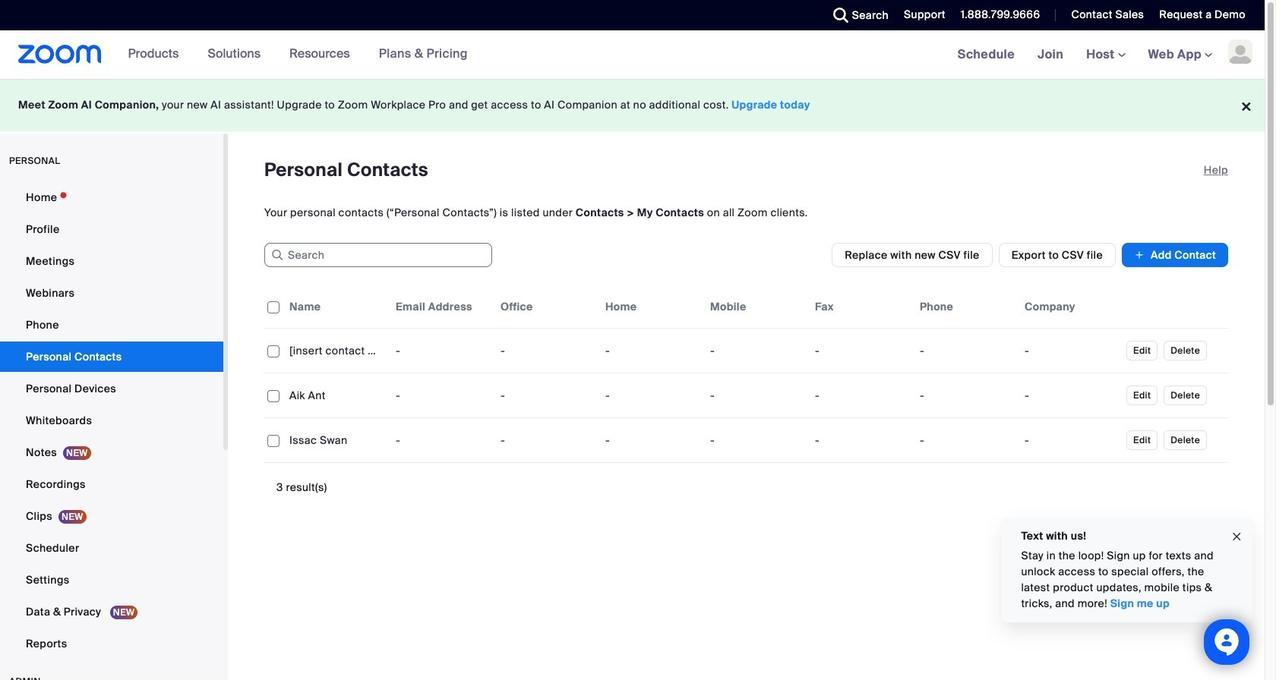 Task type: locate. For each thing, give the bounding box(es) containing it.
banner
[[0, 30, 1265, 80]]

footer
[[0, 79, 1265, 131]]

Search Contacts Input text field
[[264, 243, 492, 267]]

meetings navigation
[[946, 30, 1265, 80]]

personal menu menu
[[0, 182, 223, 661]]

add image
[[1134, 248, 1145, 263]]

profile picture image
[[1228, 40, 1253, 64]]

cell
[[914, 336, 1019, 366], [1019, 336, 1123, 366], [914, 381, 1019, 411], [1019, 381, 1123, 411], [914, 425, 1019, 456], [1019, 425, 1123, 456]]

close image
[[1231, 528, 1243, 546]]

application
[[264, 286, 1240, 475]]



Task type: describe. For each thing, give the bounding box(es) containing it.
zoom logo image
[[18, 45, 101, 64]]

product information navigation
[[101, 30, 479, 79]]



Task type: vqa. For each thing, say whether or not it's contained in the screenshot.
banner
yes



